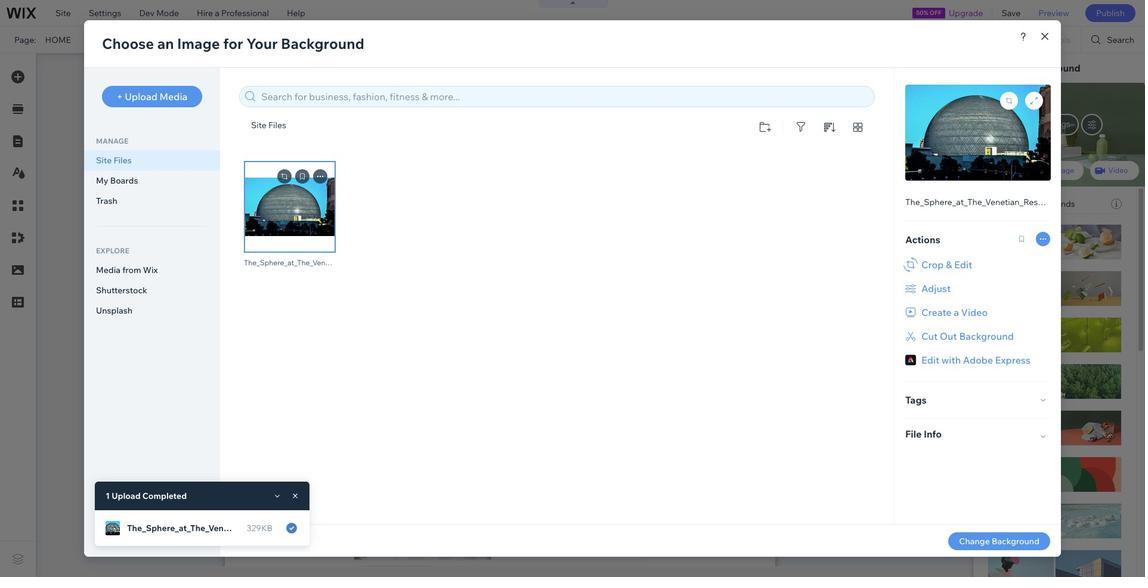 Task type: vqa. For each thing, say whether or not it's contained in the screenshot.
50%
yes



Task type: locate. For each thing, give the bounding box(es) containing it.
preview button
[[1030, 0, 1079, 26]]

connect
[[320, 35, 353, 45]]

2 vertical spatial background
[[1009, 196, 1056, 206]]

a
[[215, 8, 219, 18]]

1 vertical spatial change
[[1074, 227, 1101, 236]]

mode
[[156, 8, 179, 18]]

settings
[[89, 8, 121, 18], [1040, 119, 1071, 129]]

0 horizontal spatial settings
[[89, 8, 121, 18]]

change button for strip background
[[1067, 225, 1109, 239]]

search
[[1108, 35, 1135, 45]]

change for section background
[[1074, 154, 1101, 163]]

0 vertical spatial strip
[[1001, 62, 1023, 74]]

home
[[45, 35, 71, 45]]

settings down content
[[1040, 119, 1071, 129]]

layout
[[1098, 93, 1125, 104]]

background down content
[[1020, 122, 1067, 133]]

strip background down tools button
[[1001, 62, 1081, 74]]

background for section background's the change button
[[1020, 122, 1067, 133]]

0 vertical spatial change button
[[1067, 152, 1109, 166]]

1 change from the top
[[1074, 154, 1101, 163]]

1 vertical spatial strip background
[[988, 196, 1056, 206]]

https://www.wix.com/mysite
[[205, 35, 314, 45]]

2 change button from the top
[[1067, 225, 1109, 239]]

50%
[[916, 9, 929, 17]]

dev
[[139, 8, 155, 18]]

tools button
[[1025, 27, 1082, 53]]

1 change button from the top
[[1067, 152, 1109, 166]]

change button down backgrounds on the top
[[1067, 225, 1109, 239]]

strip background
[[1001, 62, 1081, 74], [988, 196, 1056, 206]]

50% off
[[916, 9, 942, 17]]

settings left dev
[[89, 8, 121, 18]]

https://www.wix.com/mysite connect your domain
[[205, 35, 404, 45]]

background down color
[[1009, 196, 1056, 206]]

search button
[[1082, 27, 1145, 53]]

change button left video
[[1067, 152, 1109, 166]]

change button
[[1067, 152, 1109, 166], [1067, 225, 1109, 239]]

0 vertical spatial change
[[1074, 154, 1101, 163]]

1 vertical spatial change button
[[1067, 225, 1109, 239]]

publish
[[1097, 8, 1125, 18]]

selected backgrounds
[[988, 199, 1075, 209]]

welcome
[[741, 71, 772, 80]]

background down tools button
[[1025, 62, 1081, 74]]

1 vertical spatial background
[[1020, 122, 1067, 133]]

design for
[[996, 292, 1055, 304]]

video
[[1109, 166, 1128, 175]]

change
[[1074, 154, 1101, 163], [1074, 227, 1101, 236]]

section: welcome
[[712, 71, 772, 80]]

content
[[1010, 93, 1041, 104]]

1 vertical spatial settings
[[1040, 119, 1071, 129]]

strip background down color
[[988, 196, 1056, 206]]

change down backgrounds on the top
[[1074, 227, 1101, 236]]

backgrounds
[[1025, 199, 1075, 209]]

background
[[1025, 62, 1081, 74], [1020, 122, 1067, 133], [1009, 196, 1056, 206]]

strip up content
[[1001, 62, 1023, 74]]

strip
[[1001, 62, 1023, 74], [988, 196, 1007, 206]]

change up image
[[1074, 154, 1101, 163]]

strip down color
[[988, 196, 1007, 206]]

2 change from the top
[[1074, 227, 1101, 236]]



Task type: describe. For each thing, give the bounding box(es) containing it.
0 vertical spatial background
[[1025, 62, 1081, 74]]

change for strip background
[[1074, 227, 1101, 236]]

quick
[[988, 62, 1015, 74]]

your
[[355, 35, 372, 45]]

change button for section background
[[1067, 152, 1109, 166]]

0 vertical spatial strip background
[[1001, 62, 1081, 74]]

1 horizontal spatial settings
[[1040, 119, 1071, 129]]

edit
[[1017, 62, 1036, 74]]

upgrade
[[949, 8, 983, 18]]

life
[[1057, 292, 1076, 304]]

hire a professional
[[197, 8, 269, 18]]

off
[[930, 9, 942, 17]]

dev mode
[[139, 8, 179, 18]]

background for the change button associated with strip background
[[1009, 196, 1056, 206]]

save
[[1002, 8, 1021, 18]]

site
[[55, 8, 71, 18]]

color
[[998, 166, 1017, 175]]

professional
[[221, 8, 269, 18]]

save button
[[993, 0, 1030, 26]]

domain
[[374, 35, 404, 45]]

section
[[988, 122, 1018, 133]]

1 vertical spatial strip
[[988, 196, 1007, 206]]

image
[[1054, 166, 1075, 175]]

0 vertical spatial settings
[[89, 8, 121, 18]]

help
[[287, 8, 305, 18]]

tools
[[1051, 35, 1071, 45]]

quick edit
[[988, 62, 1036, 74]]

preview
[[1039, 8, 1070, 18]]

publish button
[[1086, 4, 1136, 22]]

design for life
[[996, 292, 1076, 304]]

section background
[[988, 122, 1067, 133]]

section:
[[712, 71, 739, 80]]

selected
[[988, 199, 1023, 209]]

hire
[[197, 8, 213, 18]]



